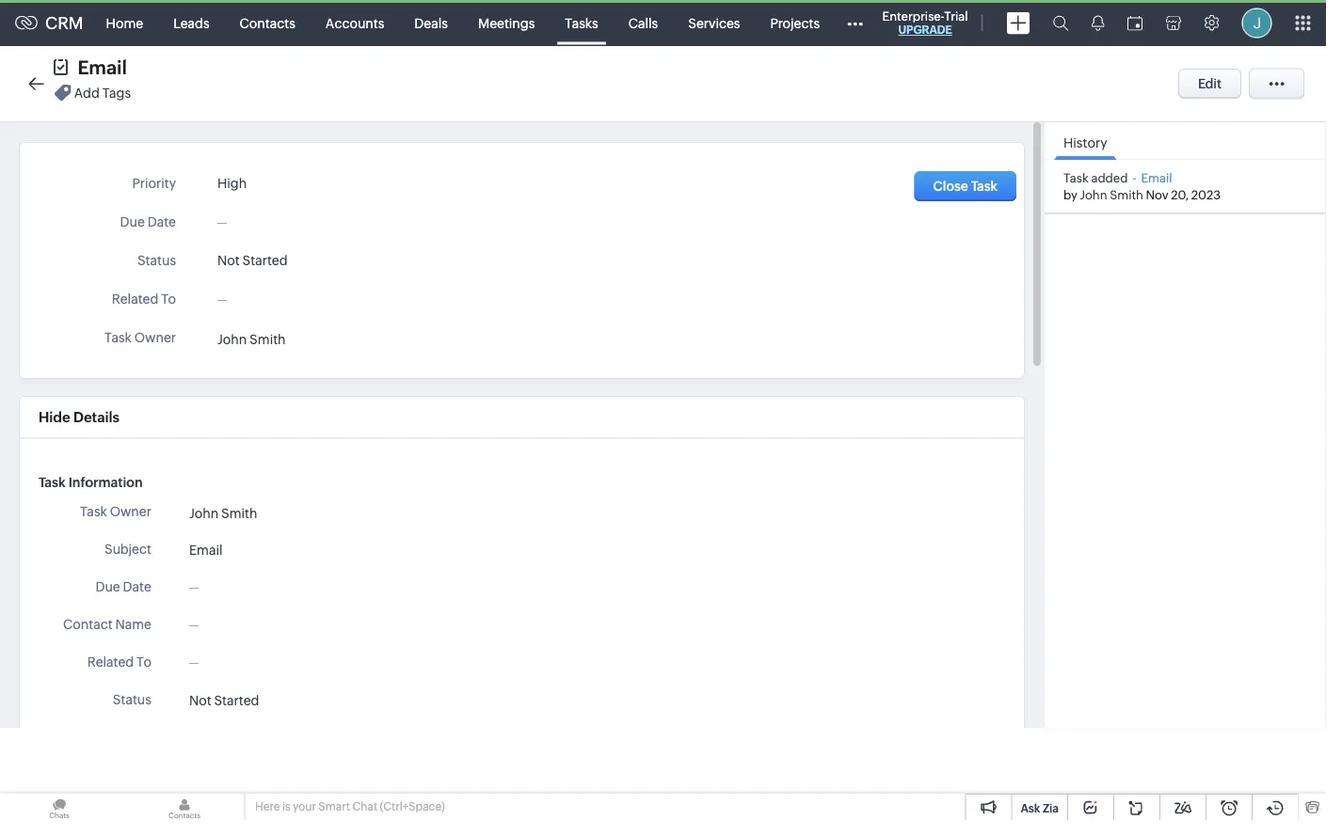 Task type: describe. For each thing, give the bounding box(es) containing it.
close task
[[933, 179, 998, 194]]

search element
[[1041, 0, 1080, 46]]

0 vertical spatial john smith
[[217, 332, 286, 347]]

projects
[[770, 16, 820, 31]]

1 vertical spatial john smith
[[189, 506, 257, 521]]

is
[[282, 801, 290, 814]]

calls
[[628, 16, 658, 31]]

1 vertical spatial date
[[123, 580, 151, 595]]

1 vertical spatial smith
[[250, 332, 286, 347]]

signals element
[[1080, 0, 1116, 46]]

deals
[[414, 16, 448, 31]]

ask zia
[[1021, 802, 1059, 815]]

signals image
[[1091, 15, 1105, 31]]

zia
[[1043, 802, 1059, 815]]

leads
[[173, 16, 210, 31]]

1 horizontal spatial to
[[161, 292, 176, 307]]

0 vertical spatial due date
[[120, 215, 176, 230]]

Other Modules field
[[835, 8, 875, 38]]

added
[[1091, 171, 1128, 185]]

0 vertical spatial started
[[242, 253, 288, 268]]

nov
[[1146, 188, 1169, 202]]

close task link
[[914, 171, 1016, 201]]

2 vertical spatial smith
[[221, 506, 257, 521]]

crm link
[[15, 13, 83, 33]]

your
[[293, 801, 316, 814]]

meetings link
[[463, 0, 550, 46]]

details
[[73, 409, 120, 426]]

subject
[[105, 542, 151, 557]]

1 vertical spatial not started
[[189, 693, 259, 708]]

tasks
[[565, 16, 598, 31]]

contacts link
[[225, 0, 310, 46]]

1 horizontal spatial not
[[217, 253, 240, 268]]

deals link
[[399, 0, 463, 46]]

task left information
[[39, 475, 65, 490]]

projects link
[[755, 0, 835, 46]]

enterprise-
[[882, 9, 944, 23]]

profile image
[[1242, 8, 1272, 38]]

name
[[115, 617, 151, 632]]

contacts
[[240, 16, 295, 31]]

0 vertical spatial task owner
[[105, 330, 176, 345]]

1 vertical spatial started
[[214, 693, 259, 708]]

accounts link
[[310, 0, 399, 46]]

smith inside task added - email by john smith nov 20, 2023
[[1110, 188, 1143, 202]]

0 vertical spatial owner
[[134, 330, 176, 345]]

accounts
[[325, 16, 384, 31]]

calls link
[[613, 0, 673, 46]]

1 vertical spatial task owner
[[80, 504, 151, 519]]

add
[[74, 85, 100, 100]]

2 vertical spatial email
[[189, 542, 223, 557]]

0 vertical spatial related to
[[112, 292, 176, 307]]



Task type: locate. For each thing, give the bounding box(es) containing it.
trial
[[944, 9, 968, 23]]

task
[[1064, 171, 1089, 185], [971, 179, 998, 194], [105, 330, 132, 345], [39, 475, 65, 490], [80, 504, 107, 519]]

chats image
[[0, 794, 119, 821]]

20,
[[1171, 188, 1189, 202]]

email up nov on the top of page
[[1141, 171, 1172, 185]]

task up by
[[1064, 171, 1089, 185]]

to
[[161, 292, 176, 307], [137, 655, 151, 670]]

smart
[[318, 801, 350, 814]]

tags
[[102, 85, 131, 100]]

here
[[255, 801, 280, 814]]

2 vertical spatial john
[[189, 506, 219, 521]]

date down priority
[[147, 215, 176, 230]]

0 vertical spatial status
[[137, 253, 176, 268]]

tasks link
[[550, 0, 613, 46]]

upgrade
[[898, 24, 952, 36]]

edit button
[[1178, 69, 1241, 99]]

status
[[137, 253, 176, 268], [113, 693, 151, 708]]

hide
[[39, 409, 70, 426]]

meetings
[[478, 16, 535, 31]]

0 vertical spatial due
[[120, 215, 145, 230]]

0 vertical spatial smith
[[1110, 188, 1143, 202]]

crm
[[45, 13, 83, 33]]

enterprise-trial upgrade
[[882, 9, 968, 36]]

1 vertical spatial related to
[[87, 655, 151, 670]]

task up details
[[105, 330, 132, 345]]

edit
[[1198, 76, 1222, 91]]

2 horizontal spatial email
[[1141, 171, 1172, 185]]

0 vertical spatial date
[[147, 215, 176, 230]]

not started
[[217, 253, 288, 268], [189, 693, 259, 708]]

history link
[[1054, 122, 1117, 160]]

-
[[1133, 171, 1136, 185]]

task information
[[39, 475, 143, 490]]

due date down priority
[[120, 215, 176, 230]]

0 horizontal spatial to
[[137, 655, 151, 670]]

create menu element
[[995, 0, 1041, 46]]

0 horizontal spatial not
[[189, 693, 211, 708]]

1 vertical spatial due
[[95, 580, 120, 595]]

chat
[[352, 801, 378, 814]]

0 vertical spatial not started
[[217, 253, 288, 268]]

here is your smart chat (ctrl+space)
[[255, 801, 445, 814]]

by
[[1064, 188, 1077, 202]]

profile element
[[1231, 0, 1283, 46]]

task owner down information
[[80, 504, 151, 519]]

due down priority
[[120, 215, 145, 230]]

email
[[78, 57, 127, 79], [1141, 171, 1172, 185], [189, 542, 223, 557]]

john
[[1080, 188, 1107, 202], [217, 332, 247, 347], [189, 506, 219, 521]]

contacts image
[[125, 794, 244, 821]]

date up name
[[123, 580, 151, 595]]

due
[[120, 215, 145, 230], [95, 580, 120, 595]]

due up contact name
[[95, 580, 120, 595]]

ask
[[1021, 802, 1040, 815]]

related
[[112, 292, 158, 307], [87, 655, 134, 670]]

leads link
[[158, 0, 225, 46]]

0 vertical spatial related
[[112, 292, 158, 307]]

calendar image
[[1127, 16, 1143, 31]]

add tags
[[74, 85, 131, 100]]

home
[[106, 16, 143, 31]]

services
[[688, 16, 740, 31]]

contact
[[63, 617, 113, 632]]

not
[[217, 253, 240, 268], [189, 693, 211, 708]]

1 horizontal spatial email
[[189, 542, 223, 557]]

0 vertical spatial not
[[217, 253, 240, 268]]

1 vertical spatial email
[[1141, 171, 1172, 185]]

email inside task added - email by john smith nov 20, 2023
[[1141, 171, 1172, 185]]

email link
[[1141, 171, 1172, 185]]

1 vertical spatial status
[[113, 693, 151, 708]]

task inside task added - email by john smith nov 20, 2023
[[1064, 171, 1089, 185]]

contact name
[[63, 617, 151, 632]]

task added - email by john smith nov 20, 2023
[[1064, 171, 1221, 202]]

home link
[[91, 0, 158, 46]]

email right subject
[[189, 542, 223, 557]]

john inside task added - email by john smith nov 20, 2023
[[1080, 188, 1107, 202]]

services link
[[673, 0, 755, 46]]

started
[[242, 253, 288, 268], [214, 693, 259, 708]]

1 vertical spatial due date
[[95, 580, 151, 595]]

information
[[68, 475, 143, 490]]

(ctrl+space)
[[380, 801, 445, 814]]

1 vertical spatial owner
[[110, 504, 151, 519]]

task down task information
[[80, 504, 107, 519]]

status down priority
[[137, 253, 176, 268]]

smith
[[1110, 188, 1143, 202], [250, 332, 286, 347], [221, 506, 257, 521]]

status down name
[[113, 693, 151, 708]]

high
[[217, 176, 247, 191]]

1 vertical spatial to
[[137, 655, 151, 670]]

owner
[[134, 330, 176, 345], [110, 504, 151, 519]]

due date
[[120, 215, 176, 230], [95, 580, 151, 595]]

1 vertical spatial not
[[189, 693, 211, 708]]

task owner
[[105, 330, 176, 345], [80, 504, 151, 519]]

hide details link
[[39, 409, 120, 426]]

task right "close"
[[971, 179, 998, 194]]

priority
[[132, 176, 176, 191]]

close
[[933, 179, 968, 194]]

2023
[[1191, 188, 1221, 202]]

history
[[1064, 136, 1107, 151]]

hide details
[[39, 409, 120, 426]]

1 vertical spatial john
[[217, 332, 247, 347]]

0 vertical spatial email
[[78, 57, 127, 79]]

john smith
[[217, 332, 286, 347], [189, 506, 257, 521]]

due date down subject
[[95, 580, 151, 595]]

search image
[[1053, 15, 1069, 31]]

0 vertical spatial to
[[161, 292, 176, 307]]

email up add tags on the top of page
[[78, 57, 127, 79]]

create menu image
[[1007, 12, 1030, 34]]

0 horizontal spatial email
[[78, 57, 127, 79]]

task owner up details
[[105, 330, 176, 345]]

related to
[[112, 292, 176, 307], [87, 655, 151, 670]]

date
[[147, 215, 176, 230], [123, 580, 151, 595]]

1 vertical spatial related
[[87, 655, 134, 670]]

0 vertical spatial john
[[1080, 188, 1107, 202]]



Task type: vqa. For each thing, say whether or not it's contained in the screenshot.
Reports
no



